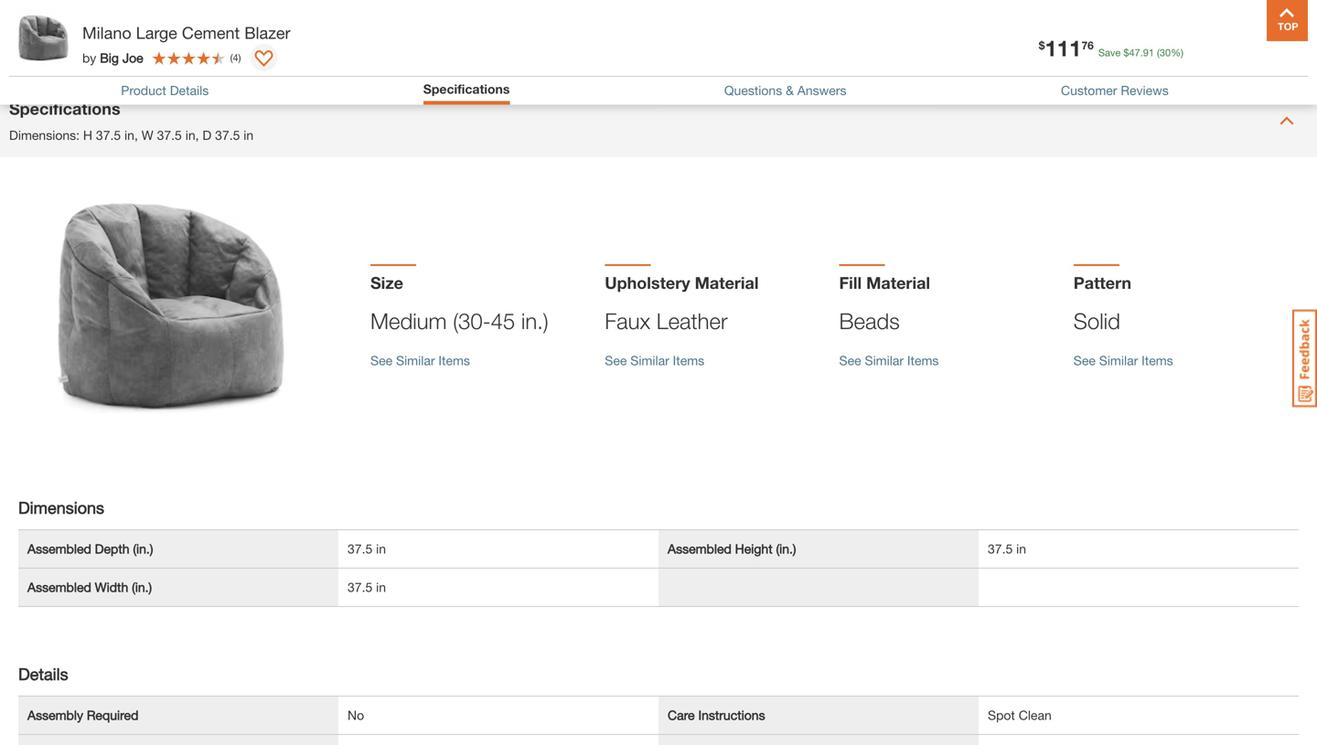 Task type: vqa. For each thing, say whether or not it's contained in the screenshot.
bottommost "Brushed"
no



Task type: locate. For each thing, give the bounding box(es) containing it.
specifications inside specifications dimensions: h 37.5 in , w 37.5 in , d 37.5 in
[[9, 99, 120, 118]]

11pm
[[206, 35, 245, 53]]

items for medium (30-45 in.)
[[439, 353, 470, 368]]

solid
[[1074, 308, 1121, 334]]

product
[[9, 35, 71, 55], [121, 83, 166, 98]]

material
[[695, 273, 759, 293], [867, 273, 931, 293]]

by
[[82, 50, 96, 65]]

1 horizontal spatial specifications
[[423, 81, 510, 97]]

click to redirect to view my cart page image
[[1261, 22, 1283, 44]]

in
[[124, 127, 134, 143], [185, 127, 195, 143], [244, 127, 254, 143], [376, 541, 386, 557], [1017, 541, 1027, 557], [376, 580, 386, 595]]

clean
[[1019, 708, 1052, 723]]

assembled depth (in.)
[[27, 541, 153, 557]]

medium
[[371, 308, 447, 334]]

see for medium (30-45 in.)
[[371, 353, 393, 368]]

product up specifications dimensions: h 37.5 in , w 37.5 in , d 37.5 in
[[121, 83, 166, 98]]

1 horizontal spatial ,
[[195, 127, 199, 143]]

assembly
[[27, 708, 83, 723]]

upholstery material
[[605, 273, 759, 293]]

4 similar from the left
[[1100, 353, 1138, 368]]

see
[[371, 353, 393, 368], [605, 353, 627, 368], [839, 353, 862, 368], [1074, 353, 1096, 368]]

similar for beads
[[865, 353, 904, 368]]

details
[[76, 35, 130, 55], [170, 83, 209, 98], [18, 665, 68, 684]]

37.5 in for assembled depth (in.)
[[348, 541, 386, 557]]

(in.) right height
[[776, 541, 797, 557]]

assembled for assembled width (in.)
[[27, 580, 91, 595]]

,
[[134, 127, 138, 143], [195, 127, 199, 143]]

similar
[[396, 353, 435, 368], [631, 353, 670, 368], [865, 353, 904, 368], [1100, 353, 1138, 368]]

$ 111 76 save $ 47 . 91 ( 30 %)
[[1039, 35, 1184, 61]]

assembled down dimensions
[[27, 541, 91, 557]]

see for beads
[[839, 353, 862, 368]]

see down faux
[[605, 353, 627, 368]]

%)
[[1171, 47, 1184, 59]]

see similar items down solid
[[1074, 353, 1174, 368]]

3 similar from the left
[[865, 353, 904, 368]]

material for faux leather
[[695, 273, 759, 293]]

1 see from the left
[[371, 353, 393, 368]]

2 material from the left
[[867, 273, 931, 293]]

30
[[1160, 47, 1171, 59]]

2 similar from the left
[[631, 353, 670, 368]]

services
[[1011, 48, 1066, 65]]

see similar items down faux leather
[[605, 353, 705, 368]]

see down solid
[[1074, 353, 1096, 368]]

37.5 in
[[348, 541, 386, 557], [988, 541, 1027, 557], [348, 580, 386, 595]]

instructions
[[699, 708, 765, 723]]

cement
[[182, 23, 240, 43]]

3 see from the left
[[839, 353, 862, 368]]

4 items from the left
[[1142, 353, 1174, 368]]

pattern
[[1074, 273, 1132, 293]]

4 see similar items from the left
[[1074, 353, 1174, 368]]

similar down solid
[[1100, 353, 1138, 368]]

1 material from the left
[[695, 273, 759, 293]]

0 horizontal spatial specifications
[[9, 99, 120, 118]]

similar down medium
[[396, 353, 435, 368]]

product details button
[[0, 9, 1318, 82], [121, 83, 209, 98], [121, 83, 209, 98]]

similar down beads
[[865, 353, 904, 368]]

3 items from the left
[[908, 353, 939, 368]]

$
[[1039, 39, 1045, 52], [1124, 47, 1130, 59]]

1 see similar items from the left
[[371, 353, 470, 368]]

0 horizontal spatial ,
[[134, 127, 138, 143]]

blazer
[[244, 23, 291, 43]]

fill
[[839, 273, 862, 293]]

questions & answers
[[725, 83, 847, 98]]

reviews
[[1121, 83, 1169, 98]]

assembled width (in.)
[[27, 580, 152, 595]]

1 vertical spatial specifications
[[9, 99, 120, 118]]

(
[[1157, 47, 1160, 59], [230, 52, 233, 64]]

feedback link image
[[1293, 309, 1318, 408]]

questions & answers button
[[725, 83, 847, 98], [725, 83, 847, 98]]

75180 button
[[267, 35, 330, 53]]

0 horizontal spatial product
[[9, 35, 71, 55]]

items
[[439, 353, 470, 368], [673, 353, 705, 368], [908, 353, 939, 368], [1142, 353, 1174, 368]]

see similar items for solid
[[1074, 353, 1174, 368]]

faux
[[605, 308, 651, 334]]

0 horizontal spatial details
[[18, 665, 68, 684]]

( right 91
[[1157, 47, 1160, 59]]

(in.) right depth
[[133, 541, 153, 557]]

care
[[668, 708, 695, 723]]

1 horizontal spatial $
[[1124, 47, 1130, 59]]

1 horizontal spatial (
[[1157, 47, 1160, 59]]

similar down faux leather
[[631, 353, 670, 368]]

size
[[371, 273, 404, 293]]

items for beads
[[908, 353, 939, 368]]

$ left 76
[[1039, 39, 1045, 52]]

37.5 in for assembled width (in.)
[[348, 580, 386, 595]]

the home depot logo image
[[15, 15, 73, 73]]

similar for faux leather
[[631, 353, 670, 368]]

specifications
[[423, 81, 510, 97], [9, 99, 120, 118]]

2 see from the left
[[605, 353, 627, 368]]

assembled for assembled height (in.)
[[668, 541, 732, 557]]

see similar items
[[371, 353, 470, 368], [605, 353, 705, 368], [839, 353, 939, 368], [1074, 353, 1174, 368]]

balch
[[117, 35, 154, 53]]

see similar items for beads
[[839, 353, 939, 368]]

1 vertical spatial product
[[121, 83, 166, 98]]

assembled
[[27, 541, 91, 557], [668, 541, 732, 557], [27, 580, 91, 595]]

large
[[136, 23, 177, 43]]

height
[[735, 541, 773, 557]]

specifications dimensions: h 37.5 in , w 37.5 in , d 37.5 in
[[9, 99, 254, 143]]

product details
[[9, 35, 130, 55], [121, 83, 209, 98]]

spot clean
[[988, 708, 1052, 723]]

( left )
[[230, 52, 233, 64]]

(in.)
[[133, 541, 153, 557], [776, 541, 797, 557], [132, 580, 152, 595]]

see similar items down medium
[[371, 353, 470, 368]]

0 horizontal spatial (
[[230, 52, 233, 64]]

care instructions
[[668, 708, 765, 723]]

w
[[142, 127, 153, 143]]

joe
[[122, 50, 143, 65]]

specifications button
[[423, 81, 510, 100], [423, 81, 510, 97]]

&
[[786, 83, 794, 98]]

0 vertical spatial specifications
[[423, 81, 510, 97]]

see down beads
[[839, 353, 862, 368]]

3 see similar items from the left
[[839, 353, 939, 368]]

assembled left height
[[668, 541, 732, 557]]

see similar items down beads
[[839, 353, 939, 368]]

see down medium
[[371, 353, 393, 368]]

items for solid
[[1142, 353, 1174, 368]]

1 similar from the left
[[396, 353, 435, 368]]

37.5
[[96, 127, 121, 143], [157, 127, 182, 143], [215, 127, 240, 143], [348, 541, 373, 557], [988, 541, 1013, 557], [348, 580, 373, 595]]

1 horizontal spatial material
[[867, 273, 931, 293]]

material up leather
[[695, 273, 759, 293]]

1 vertical spatial product details
[[121, 83, 209, 98]]

1 vertical spatial details
[[170, 83, 209, 98]]

see similar items for medium (30-45 in.)
[[371, 353, 470, 368]]

4 see from the left
[[1074, 353, 1096, 368]]

diy
[[1107, 48, 1131, 65]]

0 horizontal spatial material
[[695, 273, 759, 293]]

1 items from the left
[[439, 353, 470, 368]]

specifications for specifications dimensions: h 37.5 in , w 37.5 in , d 37.5 in
[[9, 99, 120, 118]]

2 see similar items from the left
[[605, 353, 705, 368]]

big
[[100, 50, 119, 65]]

, left w
[[134, 127, 138, 143]]

1 horizontal spatial details
[[76, 35, 130, 55]]

assembled down "assembled depth (in.)"
[[27, 580, 91, 595]]

.
[[1141, 47, 1143, 59]]

111
[[1045, 35, 1082, 61]]

, left the d
[[195, 127, 199, 143]]

75180
[[289, 35, 330, 53]]

$ left .
[[1124, 47, 1130, 59]]

2 items from the left
[[673, 353, 705, 368]]

0 vertical spatial product
[[9, 35, 71, 55]]

(in.) right the width
[[132, 580, 152, 595]]

springs
[[158, 35, 208, 53]]

product left by
[[9, 35, 71, 55]]

material up beads
[[867, 273, 931, 293]]

customer reviews button
[[1061, 83, 1169, 98], [1061, 83, 1169, 98]]



Task type: describe. For each thing, give the bounding box(es) containing it.
4
[[233, 52, 238, 64]]

product image
[[37, 175, 307, 445]]

top button
[[1267, 0, 1308, 41]]

45
[[491, 308, 515, 334]]

milano
[[82, 23, 131, 43]]

(in.) for assembled width (in.)
[[132, 580, 152, 595]]

upholstery
[[605, 273, 690, 293]]

material for beads
[[867, 273, 931, 293]]

display image
[[255, 50, 273, 69]]

depth
[[95, 541, 129, 557]]

spot
[[988, 708, 1015, 723]]

answers
[[798, 83, 847, 98]]

0 vertical spatial details
[[76, 35, 130, 55]]

d
[[203, 127, 212, 143]]

76
[[1082, 39, 1094, 52]]

91
[[1143, 47, 1155, 59]]

similar for medium (30-45 in.)
[[396, 353, 435, 368]]

by big joe
[[82, 50, 143, 65]]

beads
[[839, 308, 900, 334]]

no
[[348, 708, 364, 723]]

see for faux leather
[[605, 353, 627, 368]]

save
[[1099, 47, 1121, 59]]

faux leather
[[605, 308, 728, 334]]

2 horizontal spatial details
[[170, 83, 209, 98]]

milano large cement blazer
[[82, 23, 291, 43]]

similar for solid
[[1100, 353, 1138, 368]]

(in.) for assembled height (in.)
[[776, 541, 797, 557]]

(30-
[[453, 308, 491, 334]]

see similar items for faux leather
[[605, 353, 705, 368]]

required
[[87, 708, 138, 723]]

width
[[95, 580, 128, 595]]

assembly required
[[27, 708, 138, 723]]

dimensions
[[18, 498, 104, 518]]

questions
[[725, 83, 782, 98]]

leather
[[657, 308, 728, 334]]

2 vertical spatial details
[[18, 665, 68, 684]]

product image image
[[14, 9, 73, 69]]

h
[[83, 127, 92, 143]]

0 horizontal spatial $
[[1039, 39, 1045, 52]]

specifications for specifications
[[423, 81, 510, 97]]

see for solid
[[1074, 353, 1096, 368]]

caret image
[[1280, 113, 1295, 128]]

2 , from the left
[[195, 127, 199, 143]]

fill material
[[839, 273, 931, 293]]

balch springs 11pm
[[117, 35, 245, 53]]

47
[[1130, 47, 1141, 59]]

1 , from the left
[[134, 127, 138, 143]]

customer reviews
[[1061, 83, 1169, 98]]

customer
[[1061, 83, 1118, 98]]

0 vertical spatial product details
[[9, 35, 130, 55]]

dimensions:
[[9, 127, 80, 143]]

( 4 )
[[230, 52, 241, 64]]

assembled for assembled depth (in.)
[[27, 541, 91, 557]]

)
[[238, 52, 241, 64]]

( inside $ 111 76 save $ 47 . 91 ( 30 %)
[[1157, 47, 1160, 59]]

services button
[[1009, 22, 1068, 66]]

medium (30-45 in.)
[[371, 308, 549, 334]]

in.)
[[521, 308, 549, 334]]

assembled height (in.)
[[668, 541, 797, 557]]

1 horizontal spatial product
[[121, 83, 166, 98]]

items for faux leather
[[673, 353, 705, 368]]

diy button
[[1090, 22, 1148, 66]]

(in.) for assembled depth (in.)
[[133, 541, 153, 557]]



